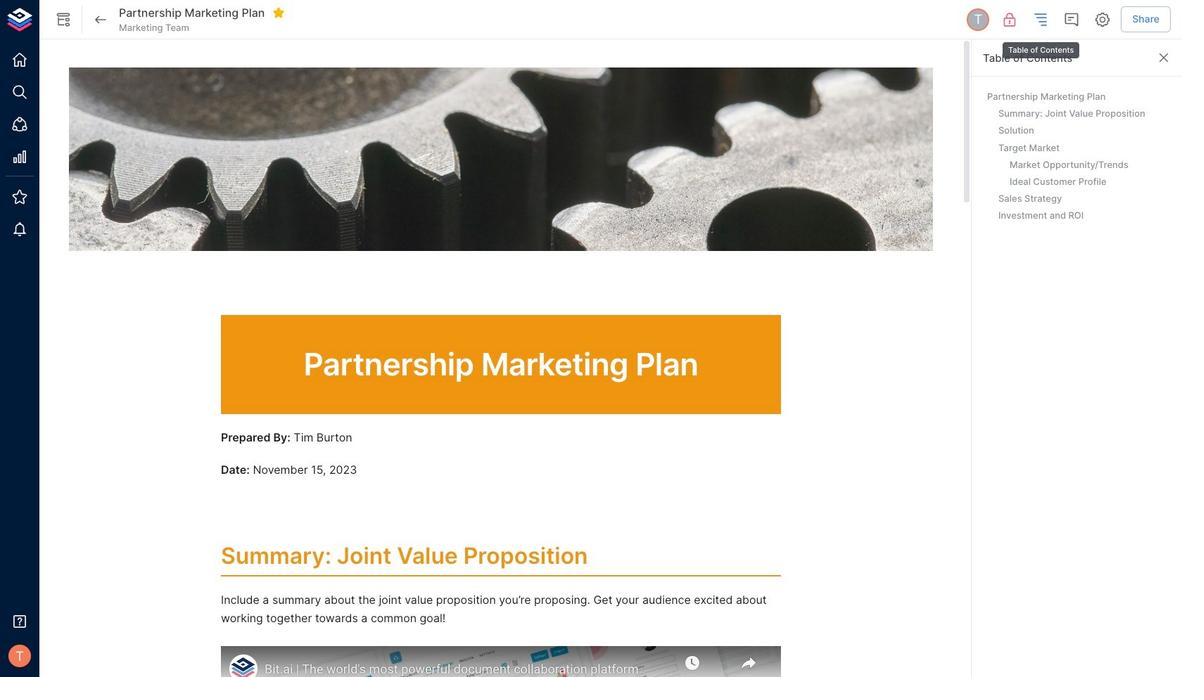 Task type: locate. For each thing, give the bounding box(es) containing it.
this document is locked image
[[1002, 11, 1018, 28]]

go back image
[[92, 11, 109, 28]]

tooltip
[[1001, 32, 1081, 60]]

settings image
[[1094, 11, 1111, 28]]

show wiki image
[[55, 11, 72, 28]]



Task type: vqa. For each thing, say whether or not it's contained in the screenshot.
Person
no



Task type: describe. For each thing, give the bounding box(es) containing it.
table of contents image
[[1033, 11, 1049, 28]]

comments image
[[1064, 11, 1080, 28]]

remove favorite image
[[273, 7, 285, 19]]



